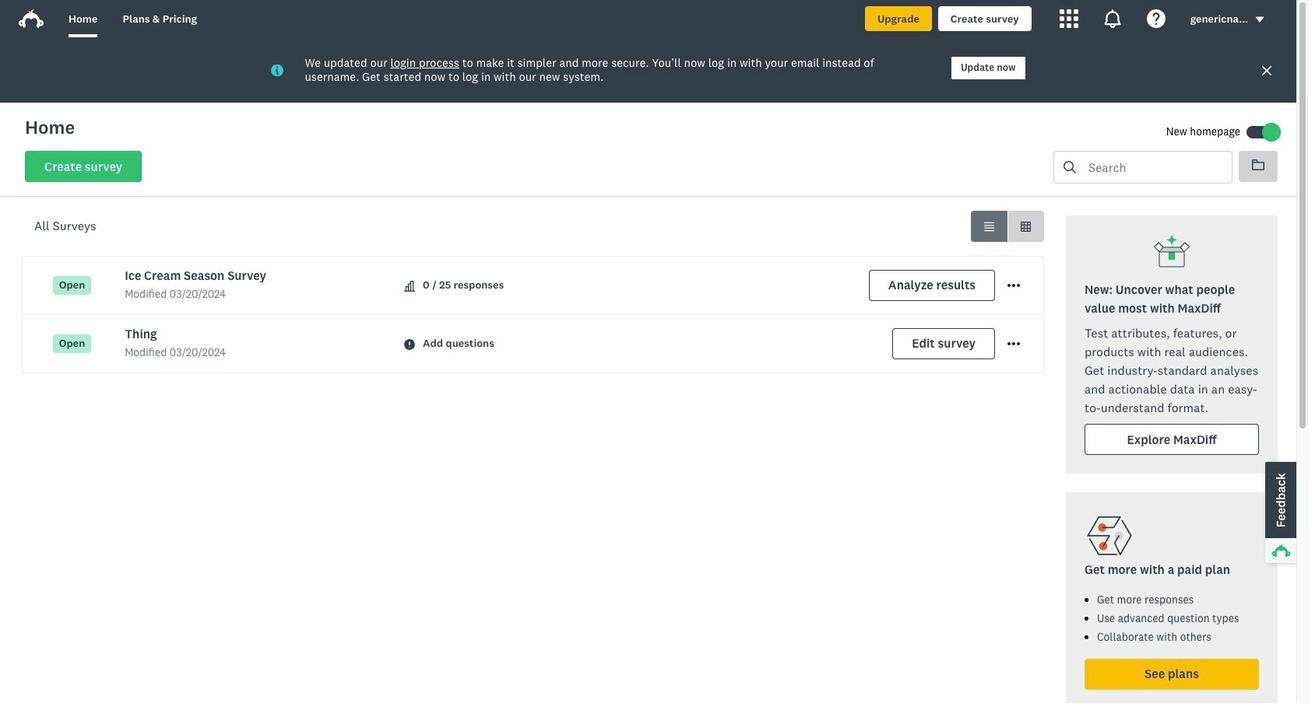 Task type: describe. For each thing, give the bounding box(es) containing it.
1 brand logo image from the top
[[19, 6, 44, 31]]

folders image
[[1252, 159, 1264, 171]]

2 open menu image from the top
[[1008, 338, 1020, 351]]

help icon image
[[1147, 9, 1165, 28]]

folders image
[[1252, 160, 1264, 171]]

max diff icon image
[[1153, 234, 1190, 272]]

response based pricing icon image
[[1085, 512, 1134, 561]]



Task type: locate. For each thing, give the bounding box(es) containing it.
notification center icon image
[[1103, 9, 1122, 28]]

open menu image
[[1008, 280, 1020, 292], [1008, 343, 1020, 346]]

dropdown arrow icon image
[[1254, 14, 1265, 25], [1256, 17, 1264, 22]]

0 vertical spatial open menu image
[[1008, 280, 1020, 292]]

2 open menu image from the top
[[1008, 343, 1020, 346]]

group
[[971, 211, 1044, 242]]

2 brand logo image from the top
[[19, 9, 44, 28]]

Search text field
[[1076, 152, 1232, 183]]

open menu image
[[1008, 284, 1020, 288], [1008, 338, 1020, 351]]

response count image
[[404, 281, 415, 292]]

products icon image
[[1059, 9, 1078, 28], [1059, 9, 1078, 28]]

1 vertical spatial open menu image
[[1008, 343, 1020, 346]]

warning image
[[404, 339, 415, 350]]

search image
[[1064, 161, 1076, 174], [1064, 161, 1076, 174]]

response count image
[[404, 281, 415, 292]]

1 open menu image from the top
[[1008, 284, 1020, 288]]

1 open menu image from the top
[[1008, 280, 1020, 292]]

1 vertical spatial open menu image
[[1008, 338, 1020, 351]]

0 vertical spatial open menu image
[[1008, 284, 1020, 288]]

x image
[[1261, 64, 1273, 77]]

brand logo image
[[19, 6, 44, 31], [19, 9, 44, 28]]



Task type: vqa. For each thing, say whether or not it's contained in the screenshot.
2nd Products Icon from left
no



